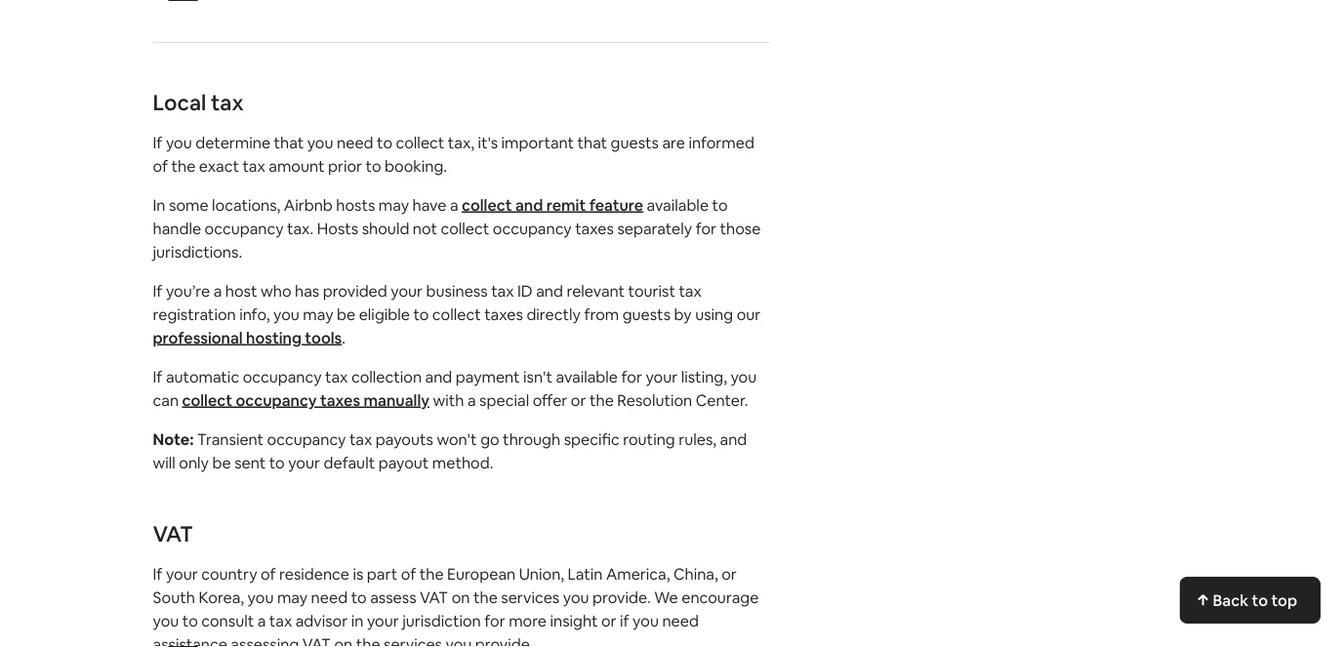 Task type: vqa. For each thing, say whether or not it's contained in the screenshot.
leftmost Lapland
no



Task type: describe. For each thing, give the bounding box(es) containing it.
resolution
[[618, 390, 693, 410]]

local
[[153, 88, 206, 116]]

your inside transient occupancy tax payouts won't go through specific routing rules, and will only be sent to your default payout method.
[[288, 453, 320, 473]]

if you're a host who has provided your business tax id and relevant tourist tax registration info, you may be eligible to collect taxes directly from guests by using our professional hosting tools .
[[153, 281, 761, 348]]

union,
[[519, 564, 565, 584]]

need inside 'if you determine that you need to collect tax, it's important that guests are informed of the exact tax amount prior to booking.'
[[337, 132, 374, 152]]

a right with
[[468, 390, 476, 410]]

automatic
[[166, 367, 239, 387]]

be inside if you're a host who has provided your business tax id and relevant tourist tax registration info, you may be eligible to collect taxes directly from guests by using our professional hosting tools .
[[337, 304, 356, 324]]

0 horizontal spatial or
[[571, 390, 586, 410]]

who
[[261, 281, 292, 301]]

amount
[[269, 156, 325, 176]]

top
[[1272, 590, 1298, 610]]

tax.
[[287, 218, 314, 238]]

the up jurisdiction at the left bottom of page
[[420, 564, 444, 584]]

professional
[[153, 328, 243, 348]]

handle
[[153, 218, 201, 238]]

payout
[[379, 453, 429, 473]]

not
[[413, 218, 438, 238]]

occupancy down locations,
[[205, 218, 284, 238]]

0 horizontal spatial vat
[[153, 520, 193, 548]]

available inside if automatic occupancy tax collection and payment isn't available for your listing, you can
[[556, 367, 618, 387]]

occupancy up the 'transient'
[[236, 390, 317, 410]]

relevant
[[567, 281, 625, 301]]

occupancy inside if automatic occupancy tax collection and payment isn't available for your listing, you can
[[243, 367, 322, 387]]

1 horizontal spatial services
[[501, 587, 560, 608]]

0 horizontal spatial services
[[384, 634, 442, 648]]

professional hosting tools link
[[153, 328, 342, 348]]

can
[[153, 390, 179, 410]]

feature
[[590, 195, 644, 215]]

1 horizontal spatial on
[[452, 587, 470, 608]]

determine
[[196, 132, 271, 152]]

your down assess on the left bottom of the page
[[367, 611, 399, 631]]

hosts
[[317, 218, 359, 238]]

hosting
[[246, 328, 302, 348]]

collect occupancy taxes manually with a special offer or the resolution center.
[[182, 390, 749, 410]]

taxes inside available to handle occupancy tax. hosts should not collect occupancy taxes separately for those jurisdictions.
[[576, 218, 614, 238]]

in
[[153, 195, 166, 215]]

advisor
[[296, 611, 348, 631]]

tax,
[[448, 132, 475, 152]]

1 vertical spatial vat
[[420, 587, 448, 608]]

in
[[351, 611, 364, 631]]

1 that from the left
[[274, 132, 304, 152]]

have
[[413, 195, 447, 215]]

it's
[[478, 132, 498, 152]]

your up south
[[166, 564, 198, 584]]

guests inside if you're a host who has provided your business tax id and relevant tourist tax registration info, you may be eligible to collect taxes directly from guests by using our professional hosting tools .
[[623, 304, 671, 324]]

jurisdictions.
[[153, 242, 242, 262]]

0 vertical spatial provide.
[[593, 587, 651, 608]]

some
[[169, 195, 209, 215]]

isn't
[[524, 367, 553, 387]]

if your country of residence is part of the european union, latin america, china, or south korea, you may need to assess vat on the services you provide. we encourage you to consult a tax advisor in your jurisdiction for more insight or if you need assistance assessing vat on the services you provide.
[[153, 564, 759, 648]]

2 horizontal spatial of
[[401, 564, 416, 584]]

in some locations, airbnb hosts may have a collect and remit feature
[[153, 195, 644, 215]]

china,
[[674, 564, 719, 584]]

to inside available to handle occupancy tax. hosts should not collect occupancy taxes separately for those jurisdictions.
[[713, 195, 728, 215]]

back to top button
[[1180, 577, 1321, 624]]

provided
[[323, 281, 388, 301]]

a inside if you're a host who has provided your business tax id and relevant tourist tax registration info, you may be eligible to collect taxes directly from guests by using our professional hosting tools .
[[214, 281, 222, 301]]

payouts
[[376, 429, 434, 449]]

important
[[502, 132, 574, 152]]

1 horizontal spatial vat
[[303, 634, 331, 648]]

info,
[[239, 304, 270, 324]]

separately
[[618, 218, 693, 238]]

directly
[[527, 304, 581, 324]]

booking.
[[385, 156, 447, 176]]

european
[[447, 564, 516, 584]]

exact
[[199, 156, 239, 176]]

1 vertical spatial need
[[311, 587, 348, 608]]

korea, you
[[199, 587, 274, 608]]

and inside if you're a host who has provided your business tax id and relevant tourist tax registration info, you may be eligible to collect taxes directly from guests by using our professional hosting tools .
[[536, 281, 564, 301]]

tax inside 'if you determine that you need to collect tax, it's important that guests are informed of the exact tax amount prior to booking.'
[[243, 156, 265, 176]]

assistance
[[153, 634, 227, 648]]

from
[[584, 304, 619, 324]]

hosts
[[336, 195, 375, 215]]

to down is
[[351, 587, 367, 608]]

locations,
[[212, 195, 281, 215]]

center.
[[696, 390, 749, 410]]

for inside the if your country of residence is part of the european union, latin america, china, or south korea, you may need to assess vat on the services you provide. we encourage you to consult a tax advisor in your jurisdiction for more insight or if you need assistance assessing vat on the services you provide.
[[485, 611, 506, 631]]

prior
[[328, 156, 362, 176]]

to inside if you're a host who has provided your business tax id and relevant tourist tax registration info, you may be eligible to collect taxes directly from guests by using our professional hosting tools .
[[414, 304, 429, 324]]

if for if automatic occupancy tax collection and payment isn't available for your listing, you can
[[153, 367, 163, 387]]

america,
[[606, 564, 670, 584]]

collect and remit feature link
[[462, 195, 644, 215]]

back
[[1214, 590, 1249, 610]]

tools
[[305, 328, 342, 348]]

by
[[674, 304, 692, 324]]

you down south
[[153, 611, 179, 631]]

to right prior
[[366, 156, 381, 176]]

note:
[[153, 429, 194, 449]]

to up booking.
[[377, 132, 393, 152]]

remit
[[547, 195, 586, 215]]

offer
[[533, 390, 568, 410]]

collect inside 'if you determine that you need to collect tax, it's important that guests are informed of the exact tax amount prior to booking.'
[[396, 132, 445, 152]]

assess
[[370, 587, 417, 608]]

those
[[720, 218, 761, 238]]

collect occupancy taxes manually link
[[182, 390, 430, 410]]

and inside if automatic occupancy tax collection and payment isn't available for your listing, you can
[[425, 367, 453, 387]]

your inside if you're a host who has provided your business tax id and relevant tourist tax registration info, you may be eligible to collect taxes directly from guests by using our professional hosting tools .
[[391, 281, 423, 301]]

may inside if you're a host who has provided your business tax id and relevant tourist tax registration info, you may be eligible to collect taxes directly from guests by using our professional hosting tools .
[[303, 304, 334, 324]]

back to top
[[1214, 590, 1298, 610]]

tax inside if automatic occupancy tax collection and payment isn't available for your listing, you can
[[325, 367, 348, 387]]

to inside button
[[1253, 590, 1269, 610]]

collect right have
[[462, 195, 512, 215]]

default
[[324, 453, 375, 473]]

the down european
[[474, 587, 498, 608]]

transient
[[197, 429, 264, 449]]

you up amount
[[307, 132, 334, 152]]

if for if you're a host who has provided your business tax id and relevant tourist tax registration info, you may be eligible to collect taxes directly from guests by using our professional hosting tools .
[[153, 281, 163, 301]]

id
[[518, 281, 533, 301]]

tourist
[[629, 281, 676, 301]]

you're
[[166, 281, 210, 301]]

available to handle occupancy tax. hosts should not collect occupancy taxes separately for those jurisdictions.
[[153, 195, 761, 262]]

tax inside transient occupancy tax payouts won't go through specific routing rules, and will only be sent to your default payout method.
[[350, 429, 372, 449]]

to up assistance
[[182, 611, 198, 631]]

2 vertical spatial or
[[602, 611, 617, 631]]

with
[[433, 390, 464, 410]]

2 vertical spatial need
[[663, 611, 699, 631]]



Task type: locate. For each thing, give the bounding box(es) containing it.
if inside if automatic occupancy tax collection and payment isn't available for your listing, you can
[[153, 367, 163, 387]]

if for if your country of residence is part of the european union, latin america, china, or south korea, you may need to assess vat on the services you provide. we encourage you to consult a tax advisor in your jurisdiction for more insight or if you need assistance assessing vat on the services you provide.
[[153, 564, 163, 584]]

1 horizontal spatial available
[[647, 195, 709, 215]]

2 horizontal spatial or
[[722, 564, 737, 584]]

1 vertical spatial services
[[384, 634, 442, 648]]

you inside if automatic occupancy tax collection and payment isn't available for your listing, you can
[[731, 367, 757, 387]]

0 vertical spatial for
[[696, 218, 717, 238]]

1 vertical spatial be
[[212, 453, 231, 473]]

assessing
[[231, 634, 299, 648]]

0 vertical spatial need
[[337, 132, 374, 152]]

if inside 'if you determine that you need to collect tax, it's important that guests are informed of the exact tax amount prior to booking.'
[[153, 132, 163, 152]]

your up resolution
[[646, 367, 678, 387]]

need up advisor
[[311, 587, 348, 608]]

and up directly
[[536, 281, 564, 301]]

through
[[503, 429, 561, 449]]

0 horizontal spatial on
[[334, 634, 353, 648]]

may down residence
[[277, 587, 308, 608]]

vat
[[153, 520, 193, 548], [420, 587, 448, 608], [303, 634, 331, 648]]

south
[[153, 587, 195, 608]]

and left remit
[[516, 195, 543, 215]]

2 horizontal spatial taxes
[[576, 218, 614, 238]]

the up "specific"
[[590, 390, 614, 410]]

tax up assessing
[[269, 611, 292, 631]]

the inside 'if you determine that you need to collect tax, it's important that guests are informed of the exact tax amount prior to booking.'
[[171, 156, 196, 176]]

to right sent
[[269, 453, 285, 473]]

available inside available to handle occupancy tax. hosts should not collect occupancy taxes separately for those jurisdictions.
[[647, 195, 709, 215]]

you up center.
[[731, 367, 757, 387]]

collect down business
[[433, 304, 481, 324]]

0 horizontal spatial be
[[212, 453, 231, 473]]

provide. down more
[[475, 634, 534, 648]]

vat down advisor
[[303, 634, 331, 648]]

more
[[509, 611, 547, 631]]

or left if on the left
[[602, 611, 617, 631]]

your left the default
[[288, 453, 320, 473]]

0 horizontal spatial available
[[556, 367, 618, 387]]

collect inside available to handle occupancy tax. hosts should not collect occupancy taxes separately for those jurisdictions.
[[441, 218, 490, 238]]

on down in
[[334, 634, 353, 648]]

be down the 'transient'
[[212, 453, 231, 473]]

0 vertical spatial may
[[379, 195, 409, 215]]

a
[[450, 195, 459, 215], [214, 281, 222, 301], [468, 390, 476, 410], [258, 611, 266, 631]]

routing
[[623, 429, 676, 449]]

may up tools
[[303, 304, 334, 324]]

0 vertical spatial be
[[337, 304, 356, 324]]

provide. up if on the left
[[593, 587, 651, 608]]

go
[[481, 429, 500, 449]]

you up insight
[[563, 587, 589, 608]]

for
[[696, 218, 717, 238], [622, 367, 643, 387], [485, 611, 506, 631]]

to inside transient occupancy tax payouts won't go through specific routing rules, and will only be sent to your default payout method.
[[269, 453, 285, 473]]

a left host
[[214, 281, 222, 301]]

you down local
[[166, 132, 192, 152]]

informed
[[689, 132, 755, 152]]

to
[[377, 132, 393, 152], [366, 156, 381, 176], [713, 195, 728, 215], [414, 304, 429, 324], [269, 453, 285, 473], [351, 587, 367, 608], [1253, 590, 1269, 610], [182, 611, 198, 631]]

1 horizontal spatial of
[[261, 564, 276, 584]]

collect up booking.
[[396, 132, 445, 152]]

country
[[201, 564, 257, 584]]

occupancy down collect and remit feature link
[[493, 218, 572, 238]]

0 horizontal spatial provide.
[[475, 634, 534, 648]]

occupancy up "collect occupancy taxes manually" 'link'
[[243, 367, 322, 387]]

transient occupancy tax payouts won't go through specific routing rules, and will only be sent to your default payout method.
[[153, 429, 747, 473]]

tax inside the if your country of residence is part of the european union, latin america, china, or south korea, you may need to assess vat on the services you provide. we encourage you to consult a tax advisor in your jurisdiction for more insight or if you need assistance assessing vat on the services you provide.
[[269, 611, 292, 631]]

collect
[[396, 132, 445, 152], [462, 195, 512, 215], [441, 218, 490, 238], [433, 304, 481, 324], [182, 390, 232, 410]]

if up can
[[153, 367, 163, 387]]

that up amount
[[274, 132, 304, 152]]

2 vertical spatial vat
[[303, 634, 331, 648]]

for up resolution
[[622, 367, 643, 387]]

of inside 'if you determine that you need to collect tax, it's important that guests are informed of the exact tax amount prior to booking.'
[[153, 156, 168, 176]]

1 horizontal spatial that
[[578, 132, 608, 152]]

if inside the if your country of residence is part of the european union, latin america, china, or south korea, you may need to assess vat on the services you provide. we encourage you to consult a tax advisor in your jurisdiction for more insight or if you need assistance assessing vat on the services you provide.
[[153, 564, 163, 584]]

0 vertical spatial taxes
[[576, 218, 614, 238]]

on
[[452, 587, 470, 608], [334, 634, 353, 648]]

0 vertical spatial or
[[571, 390, 586, 410]]

if left you're at the top left of the page
[[153, 281, 163, 301]]

be up .
[[337, 304, 356, 324]]

0 vertical spatial guests
[[611, 132, 659, 152]]

0 horizontal spatial for
[[485, 611, 506, 631]]

1 vertical spatial guests
[[623, 304, 671, 324]]

tax left id
[[491, 281, 514, 301]]

2 vertical spatial may
[[277, 587, 308, 608]]

1 horizontal spatial taxes
[[485, 304, 523, 324]]

taxes down feature
[[576, 218, 614, 238]]

collect inside if you're a host who has provided your business tax id and relevant tourist tax registration info, you may be eligible to collect taxes directly from guests by using our professional hosting tools .
[[433, 304, 481, 324]]

of right the part
[[401, 564, 416, 584]]

taxes inside if you're a host who has provided your business tax id and relevant tourist tax registration info, you may be eligible to collect taxes directly from guests by using our professional hosting tools .
[[485, 304, 523, 324]]

2 horizontal spatial for
[[696, 218, 717, 238]]

taxes down collection
[[320, 390, 360, 410]]

available up offer
[[556, 367, 618, 387]]

guests down tourist
[[623, 304, 671, 324]]

0 vertical spatial vat
[[153, 520, 193, 548]]

occupancy inside transient occupancy tax payouts won't go through specific routing rules, and will only be sent to your default payout method.
[[267, 429, 346, 449]]

need down we at the bottom of page
[[663, 611, 699, 631]]

are
[[663, 132, 686, 152]]

may inside the if your country of residence is part of the european union, latin america, china, or south korea, you may need to assess vat on the services you provide. we encourage you to consult a tax advisor in your jurisdiction for more insight or if you need assistance assessing vat on the services you provide.
[[277, 587, 308, 608]]

4 if from the top
[[153, 564, 163, 584]]

the left exact
[[171, 156, 196, 176]]

available
[[647, 195, 709, 215], [556, 367, 618, 387]]

has
[[295, 281, 320, 301]]

vat up jurisdiction at the left bottom of page
[[420, 587, 448, 608]]

and up with
[[425, 367, 453, 387]]

method.
[[433, 453, 494, 473]]

local tax
[[153, 88, 244, 116]]

guests inside 'if you determine that you need to collect tax, it's important that guests are informed of the exact tax amount prior to booking.'
[[611, 132, 659, 152]]

2 vertical spatial taxes
[[320, 390, 360, 410]]

.
[[342, 328, 346, 348]]

tax up by
[[679, 281, 702, 301]]

that right important on the top left
[[578, 132, 608, 152]]

should
[[362, 218, 410, 238]]

provide.
[[593, 587, 651, 608], [475, 634, 534, 648]]

or up encourage
[[722, 564, 737, 584]]

a right have
[[450, 195, 459, 215]]

services
[[501, 587, 560, 608], [384, 634, 442, 648]]

your up the eligible at the left
[[391, 281, 423, 301]]

latin
[[568, 564, 603, 584]]

using
[[696, 304, 734, 324]]

0 horizontal spatial of
[[153, 156, 168, 176]]

will
[[153, 453, 176, 473]]

3 if from the top
[[153, 367, 163, 387]]

1 vertical spatial provide.
[[475, 634, 534, 648]]

the down in
[[356, 634, 380, 648]]

available up separately
[[647, 195, 709, 215]]

for inside available to handle occupancy tax. hosts should not collect occupancy taxes separately for those jurisdictions.
[[696, 218, 717, 238]]

if for if you determine that you need to collect tax, it's important that guests are informed of the exact tax amount prior to booking.
[[153, 132, 163, 152]]

consult
[[201, 611, 254, 631]]

you down who
[[273, 304, 300, 324]]

and inside transient occupancy tax payouts won't go through specific routing rules, and will only be sent to your default payout method.
[[720, 429, 747, 449]]

jurisdiction
[[403, 611, 481, 631]]

tax up "collect occupancy taxes manually" 'link'
[[325, 367, 348, 387]]

specific
[[564, 429, 620, 449]]

special
[[480, 390, 530, 410]]

won't
[[437, 429, 477, 449]]

guests left the are
[[611, 132, 659, 152]]

listing,
[[681, 367, 728, 387]]

to up those
[[713, 195, 728, 215]]

manually
[[364, 390, 430, 410]]

services down jurisdiction at the left bottom of page
[[384, 634, 442, 648]]

your inside if automatic occupancy tax collection and payment isn't available for your listing, you can
[[646, 367, 678, 387]]

you inside if you're a host who has provided your business tax id and relevant tourist tax registration info, you may be eligible to collect taxes directly from guests by using our professional hosting tools .
[[273, 304, 300, 324]]

registration
[[153, 304, 236, 324]]

be inside transient occupancy tax payouts won't go through specific routing rules, and will only be sent to your default payout method.
[[212, 453, 231, 473]]

1 horizontal spatial provide.
[[593, 587, 651, 608]]

2 vertical spatial for
[[485, 611, 506, 631]]

if you determine that you need to collect tax, it's important that guests are informed of the exact tax amount prior to booking.
[[153, 132, 755, 176]]

encourage
[[682, 587, 759, 608]]

guests
[[611, 132, 659, 152], [623, 304, 671, 324]]

insight
[[550, 611, 598, 631]]

1 horizontal spatial or
[[602, 611, 617, 631]]

we
[[655, 587, 679, 608]]

1 vertical spatial or
[[722, 564, 737, 584]]

business
[[426, 281, 488, 301]]

of right country
[[261, 564, 276, 584]]

0 vertical spatial services
[[501, 587, 560, 608]]

on up jurisdiction at the left bottom of page
[[452, 587, 470, 608]]

need up prior
[[337, 132, 374, 152]]

1 if from the top
[[153, 132, 163, 152]]

tax
[[211, 88, 244, 116], [243, 156, 265, 176], [491, 281, 514, 301], [679, 281, 702, 301], [325, 367, 348, 387], [350, 429, 372, 449], [269, 611, 292, 631]]

2 horizontal spatial vat
[[420, 587, 448, 608]]

a inside the if your country of residence is part of the european union, latin america, china, or south korea, you may need to assess vat on the services you provide. we encourage you to consult a tax advisor in your jurisdiction for more insight or if you need assistance assessing vat on the services you provide.
[[258, 611, 266, 631]]

0 vertical spatial on
[[452, 587, 470, 608]]

tax up the determine
[[211, 88, 244, 116]]

tax down the determine
[[243, 156, 265, 176]]

2 if from the top
[[153, 281, 163, 301]]

occupancy down "collect occupancy taxes manually" 'link'
[[267, 429, 346, 449]]

1 horizontal spatial for
[[622, 367, 643, 387]]

and right rules,
[[720, 429, 747, 449]]

vat up south
[[153, 520, 193, 548]]

services up more
[[501, 587, 560, 608]]

rules,
[[679, 429, 717, 449]]

1 vertical spatial available
[[556, 367, 618, 387]]

you right if on the left
[[633, 611, 659, 631]]

taxes
[[576, 218, 614, 238], [485, 304, 523, 324], [320, 390, 360, 410]]

if up south
[[153, 564, 163, 584]]

0 vertical spatial available
[[647, 195, 709, 215]]

sent
[[235, 453, 266, 473]]

or
[[571, 390, 586, 410], [722, 564, 737, 584], [602, 611, 617, 631]]

1 vertical spatial may
[[303, 304, 334, 324]]

of
[[153, 156, 168, 176], [261, 564, 276, 584], [401, 564, 416, 584]]

occupancy
[[205, 218, 284, 238], [493, 218, 572, 238], [243, 367, 322, 387], [236, 390, 317, 410], [267, 429, 346, 449]]

collect right not at the left of page
[[441, 218, 490, 238]]

to left top
[[1253, 590, 1269, 610]]

0 horizontal spatial taxes
[[320, 390, 360, 410]]

is
[[353, 564, 364, 584]]

1 vertical spatial on
[[334, 634, 353, 648]]

if down local
[[153, 132, 163, 152]]

you down jurisdiction at the left bottom of page
[[446, 634, 472, 648]]

of up "in"
[[153, 156, 168, 176]]

1 vertical spatial taxes
[[485, 304, 523, 324]]

if
[[620, 611, 630, 631]]

may
[[379, 195, 409, 215], [303, 304, 334, 324], [277, 587, 308, 608]]

payment
[[456, 367, 520, 387]]

for inside if automatic occupancy tax collection and payment isn't available for your listing, you can
[[622, 367, 643, 387]]

or right offer
[[571, 390, 586, 410]]

for left more
[[485, 611, 506, 631]]

2 that from the left
[[578, 132, 608, 152]]

taxes down id
[[485, 304, 523, 324]]

tax up the default
[[350, 429, 372, 449]]

0 horizontal spatial that
[[274, 132, 304, 152]]

for left those
[[696, 218, 717, 238]]

1 vertical spatial for
[[622, 367, 643, 387]]

your
[[391, 281, 423, 301], [646, 367, 678, 387], [288, 453, 320, 473], [166, 564, 198, 584], [367, 611, 399, 631]]

to right the eligible at the left
[[414, 304, 429, 324]]

host
[[225, 281, 257, 301]]

a up assessing
[[258, 611, 266, 631]]

if automatic occupancy tax collection and payment isn't available for your listing, you can
[[153, 367, 757, 410]]

may up should
[[379, 195, 409, 215]]

1 horizontal spatial be
[[337, 304, 356, 324]]

collect down automatic
[[182, 390, 232, 410]]

if inside if you're a host who has provided your business tax id and relevant tourist tax registration info, you may be eligible to collect taxes directly from guests by using our professional hosting tools .
[[153, 281, 163, 301]]



